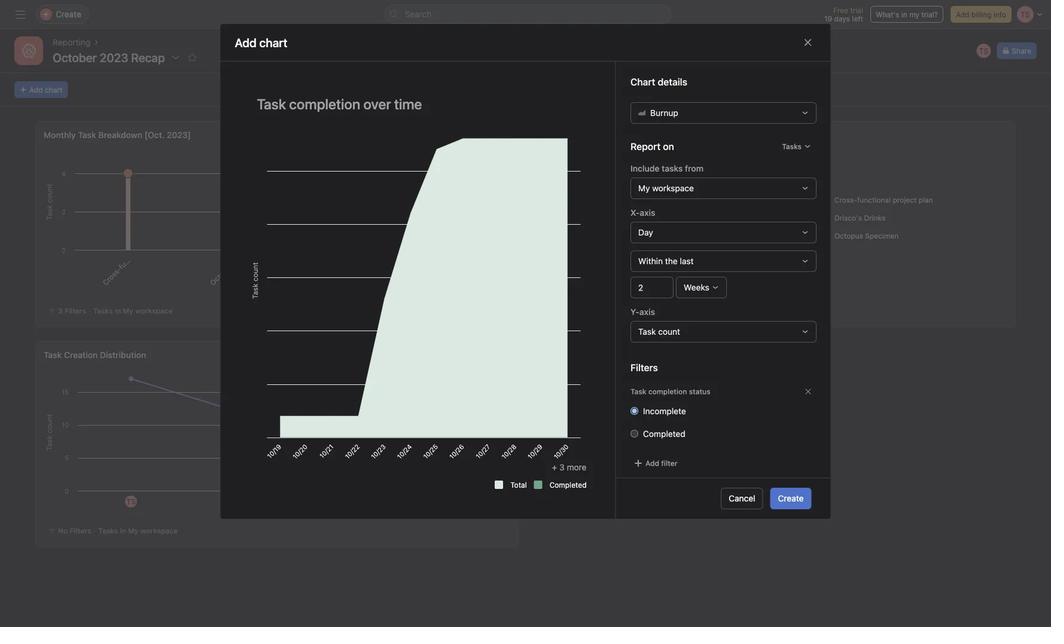 Task type: vqa. For each thing, say whether or not it's contained in the screenshot.
Home
no



Task type: locate. For each thing, give the bounding box(es) containing it.
free
[[834, 6, 848, 14]]

tasks for 1 filter
[[585, 307, 605, 315]]

add chart
[[29, 86, 62, 94]]

in for 1 filter
[[607, 307, 613, 315]]

in right 3 filters
[[115, 307, 121, 315]]

workspace
[[652, 183, 694, 193], [135, 307, 173, 315], [627, 307, 665, 315], [140, 527, 178, 536]]

1 vertical spatial axis
[[639, 307, 655, 317]]

add left billing at right
[[956, 10, 970, 19]]

1 vertical spatial ts
[[127, 498, 136, 506]]

add inside button
[[956, 10, 970, 19]]

left
[[852, 14, 863, 23]]

include
[[630, 164, 659, 174]]

trial?
[[922, 10, 938, 19]]

search
[[405, 9, 432, 19]]

drisco's
[[835, 214, 862, 222]]

brain image
[[22, 44, 36, 58]]

workspace inside dropdown button
[[652, 183, 694, 193]]

i
[[340, 256, 347, 263]]

completed down + 3 more
[[550, 481, 587, 489]]

workspace for no filters
[[140, 527, 178, 536]]

1 vertical spatial 3
[[560, 463, 565, 473]]

filters
[[65, 307, 86, 315], [630, 362, 658, 374], [70, 527, 91, 536]]

from
[[685, 164, 703, 174]]

completion
[[648, 388, 687, 396]]

filters up completion
[[630, 362, 658, 374]]

add filter
[[645, 460, 677, 468]]

day
[[638, 228, 653, 238]]

octopus
[[835, 232, 863, 240], [208, 261, 235, 287]]

0 horizontal spatial add
[[29, 86, 43, 94]]

add inside dropdown button
[[645, 460, 659, 468]]

task down y-axis
[[638, 327, 656, 337]]

add chart
[[235, 35, 288, 49]]

task inside 'dropdown button'
[[638, 327, 656, 337]]

my workspace button
[[630, 178, 816, 199]]

my left y- on the right
[[615, 307, 625, 315]]

y-axis
[[630, 307, 655, 317]]

axis for x-
[[640, 208, 655, 218]]

3 up the task creation distribution
[[58, 307, 63, 315]]

add for add chart
[[29, 86, 43, 94]]

3
[[58, 307, 63, 315], [560, 463, 565, 473]]

task up incomplete option
[[630, 388, 646, 396]]

add for add billing info
[[956, 10, 970, 19]]

add filter button
[[630, 455, 680, 472]]

free trial 19 days left
[[825, 6, 863, 23]]

template
[[316, 259, 344, 287]]

0 vertical spatial filters
[[65, 307, 86, 315]]

within the last button
[[630, 251, 816, 272]]

filters for creation distribution
[[70, 527, 91, 536]]

no
[[58, 527, 68, 536]]

day button
[[630, 222, 816, 244]]

None number field
[[630, 277, 673, 299]]

axis up day at the top of the page
[[640, 208, 655, 218]]

the
[[665, 256, 677, 266]]

my
[[638, 183, 650, 193], [123, 307, 133, 315], [615, 307, 625, 315], [128, 527, 138, 536]]

my down the "include"
[[638, 183, 650, 193]]

in left my
[[902, 10, 908, 19]]

add billing info button
[[951, 6, 1012, 23]]

0 vertical spatial axis
[[640, 208, 655, 218]]

0 horizontal spatial specimen
[[230, 236, 260, 265]]

completed down incomplete
[[643, 429, 685, 439]]

workspace for 1 filter
[[627, 307, 665, 315]]

add
[[956, 10, 970, 19], [29, 86, 43, 94], [645, 460, 659, 468]]

what's in my trial?
[[876, 10, 938, 19]]

my for 3 filters
[[123, 307, 133, 315]]

0 vertical spatial ts
[[979, 47, 989, 55]]

add left chart
[[29, 86, 43, 94]]

axis for y-
[[639, 307, 655, 317]]

axis up task count
[[639, 307, 655, 317]]

2 axis from the top
[[639, 307, 655, 317]]

3 right +
[[560, 463, 565, 473]]

my workspace
[[638, 183, 694, 193]]

ts button
[[976, 42, 992, 59]]

specimen
[[865, 232, 899, 240], [230, 236, 260, 265]]

1 horizontal spatial octopus
[[835, 232, 863, 240]]

filters right no
[[70, 527, 91, 536]]

0 horizontal spatial 3
[[58, 307, 63, 315]]

my for no filters
[[128, 527, 138, 536]]

weeks button
[[676, 277, 727, 299]]

filter
[[661, 460, 677, 468]]

filters up the task creation distribution
[[65, 307, 86, 315]]

add to starred image
[[188, 53, 197, 62]]

task down 3 filters
[[44, 350, 62, 360]]

filter
[[560, 307, 578, 315]]

1 vertical spatial completed
[[550, 481, 587, 489]]

tasks in my workspace
[[93, 307, 173, 315], [585, 307, 665, 315], [98, 527, 178, 536]]

2 horizontal spatial add
[[956, 10, 970, 19]]

1 horizontal spatial octopus specimen
[[835, 232, 899, 240]]

add left filter
[[645, 460, 659, 468]]

a button to remove the filter image
[[804, 388, 812, 396]]

show options image
[[171, 53, 180, 62]]

+ 3 more button
[[552, 463, 587, 473]]

in left y- on the right
[[607, 307, 613, 315]]

19
[[825, 14, 832, 23]]

in
[[902, 10, 908, 19], [115, 307, 121, 315], [607, 307, 613, 315], [120, 527, 126, 536]]

1 vertical spatial add
[[29, 86, 43, 94]]

Task completion over time text field
[[249, 90, 587, 118]]

my up creation distribution
[[123, 307, 133, 315]]

octopus specimen
[[835, 232, 899, 240], [208, 236, 260, 287]]

0 horizontal spatial completed
[[550, 481, 587, 489]]

tasks for 3 filters
[[93, 307, 113, 315]]

0 horizontal spatial ts
[[127, 498, 136, 506]]

search button
[[384, 5, 672, 24]]

template i
[[316, 256, 347, 287]]

1 vertical spatial octopus
[[208, 261, 235, 287]]

1 horizontal spatial ts
[[979, 47, 989, 55]]

what's in my trial? button
[[871, 6, 944, 23]]

1 horizontal spatial specimen
[[865, 232, 899, 240]]

1 horizontal spatial completed
[[643, 429, 685, 439]]

2 vertical spatial filters
[[70, 527, 91, 536]]

cross-
[[835, 196, 857, 204]]

cancel button
[[721, 488, 763, 510]]

0 vertical spatial completed
[[643, 429, 685, 439]]

2023 recap
[[100, 50, 165, 64]]

ts
[[979, 47, 989, 55], [127, 498, 136, 506]]

1 horizontal spatial 3
[[560, 463, 565, 473]]

2 vertical spatial add
[[645, 460, 659, 468]]

0 horizontal spatial octopus specimen
[[208, 236, 260, 287]]

burnup button
[[630, 102, 816, 124]]

my right no filters
[[128, 527, 138, 536]]

in for no filters
[[120, 527, 126, 536]]

y-
[[630, 307, 639, 317]]

task
[[78, 130, 96, 140], [638, 327, 656, 337], [44, 350, 62, 360], [630, 388, 646, 396]]

tasks
[[782, 142, 801, 151], [93, 307, 113, 315], [585, 307, 605, 315], [98, 527, 118, 536]]

task right monthly on the left of the page
[[78, 130, 96, 140]]

in right no filters
[[120, 527, 126, 536]]

1 horizontal spatial add
[[645, 460, 659, 468]]

add inside button
[[29, 86, 43, 94]]

add billing info
[[956, 10, 1006, 19]]

drinks
[[864, 214, 886, 222]]

in for 3 filters
[[115, 307, 121, 315]]

1 filter
[[555, 307, 578, 315]]

0 vertical spatial add
[[956, 10, 970, 19]]

x-axis
[[630, 208, 655, 218]]

status
[[689, 388, 710, 396]]

task completion status
[[630, 388, 710, 396]]

drisco's drinks
[[835, 214, 886, 222]]

0 horizontal spatial octopus
[[208, 261, 235, 287]]

creation distribution
[[64, 350, 146, 360]]

task for task completion status
[[630, 388, 646, 396]]

1 axis from the top
[[640, 208, 655, 218]]

close image
[[803, 38, 813, 47]]



Task type: describe. For each thing, give the bounding box(es) containing it.
share
[[1012, 47, 1032, 55]]

add chart button
[[14, 81, 68, 98]]

Incomplete radio
[[630, 408, 638, 415]]

include tasks from
[[630, 164, 703, 174]]

monthly task breakdown [oct. 2023]
[[44, 130, 191, 140]]

tasks in my workspace for creation distribution
[[98, 527, 178, 536]]

completed for total
[[550, 481, 587, 489]]

+ 3 more
[[552, 463, 587, 473]]

within
[[638, 256, 663, 266]]

trial
[[850, 6, 863, 14]]

0 vertical spatial octopus
[[835, 232, 863, 240]]

total
[[510, 481, 527, 489]]

task for task creation distribution
[[44, 350, 62, 360]]

tasks button
[[776, 138, 816, 155]]

report on
[[630, 141, 674, 152]]

plan
[[919, 196, 933, 204]]

my
[[910, 10, 920, 19]]

info
[[994, 10, 1006, 19]]

reporting
[[53, 37, 90, 47]]

filters for task
[[65, 307, 86, 315]]

october 2023 recap
[[53, 50, 165, 64]]

1
[[555, 307, 558, 315]]

burnup
[[650, 108, 678, 118]]

cross-functional project plan
[[835, 196, 933, 204]]

add for add filter
[[645, 460, 659, 468]]

3 filters
[[58, 307, 86, 315]]

1 vertical spatial filters
[[630, 362, 658, 374]]

search list box
[[384, 5, 672, 24]]

days
[[834, 14, 850, 23]]

incomplete
[[643, 407, 686, 417]]

[oct. 2023]
[[145, 130, 191, 140]]

breakdown
[[98, 130, 142, 140]]

tasks for no filters
[[98, 527, 118, 536]]

count
[[658, 327, 680, 337]]

tasks inside dropdown button
[[782, 142, 801, 151]]

tasks in my workspace for task
[[93, 307, 173, 315]]

0 vertical spatial 3
[[58, 307, 63, 315]]

task count button
[[630, 321, 816, 343]]

x-
[[630, 208, 640, 218]]

chart details
[[630, 76, 687, 88]]

+
[[552, 463, 557, 473]]

share button
[[997, 42, 1037, 59]]

what's
[[876, 10, 900, 19]]

overdue work
[[541, 130, 597, 140]]

more
[[567, 463, 587, 473]]

reporting link
[[53, 36, 90, 49]]

functional
[[857, 196, 891, 204]]

weeks
[[684, 283, 709, 293]]

workspace for 3 filters
[[135, 307, 173, 315]]

tasks
[[662, 164, 683, 174]]

project
[[893, 196, 917, 204]]

Completed radio
[[630, 430, 638, 438]]

within the last
[[638, 256, 694, 266]]

monthly
[[44, 130, 76, 140]]

task count
[[638, 327, 680, 337]]

task creation distribution
[[44, 350, 146, 360]]

my for 1 filter
[[615, 307, 625, 315]]

last
[[680, 256, 694, 266]]

task for task count
[[638, 327, 656, 337]]

my inside dropdown button
[[638, 183, 650, 193]]

ts inside button
[[979, 47, 989, 55]]

in inside what's in my trial? button
[[902, 10, 908, 19]]

october
[[53, 50, 97, 64]]

create button
[[770, 488, 812, 510]]

completed for incomplete
[[643, 429, 685, 439]]

no filters
[[58, 527, 91, 536]]

billing
[[972, 10, 992, 19]]

chart
[[45, 86, 62, 94]]

create
[[778, 494, 804, 504]]

cancel
[[729, 494, 755, 504]]



